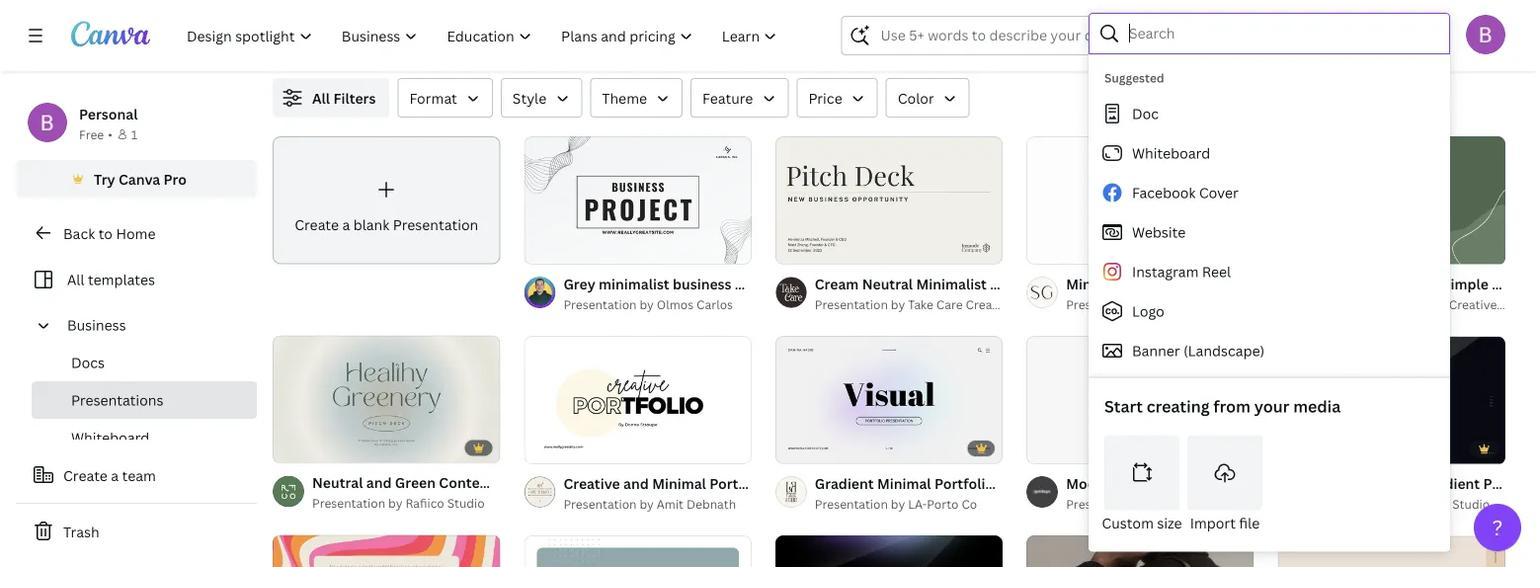 Task type: vqa. For each thing, say whether or not it's contained in the screenshot.
Business link
yes



Task type: locate. For each thing, give the bounding box(es) containing it.
0 vertical spatial design
[[1190, 296, 1228, 312]]

0 horizontal spatial and
[[366, 473, 392, 492]]

presentation by amit debnath link
[[564, 494, 752, 514]]

creative inside green blobs basic simple presen presentation by canva creative studio
[[1450, 297, 1497, 313]]

1 of 14 link up minimalist
[[524, 136, 752, 265]]

a inside "create a blank presentation" element
[[342, 215, 350, 234]]

2 10 from the top
[[1067, 441, 1080, 454]]

None search field
[[841, 16, 1181, 55]]

brown monochrome simple minimalist presentation template image
[[1278, 536, 1506, 567]]

presentation down 16
[[773, 474, 859, 493]]

1 of 14 for creative
[[538, 441, 577, 454]]

presentation inside grey minimalist business project presentation presentation by olmos carlos
[[564, 296, 637, 312]]

templates right 17,576
[[315, 91, 383, 110]]

presentation inside neutral and green contemporary pitch deck presentation by rafiico studio
[[312, 495, 386, 512]]

2 horizontal spatial a
[[1380, 26, 1387, 45]]

rafiico down neutral and green contemporary pitch deck link
[[406, 495, 444, 512]]

personal
[[79, 104, 138, 123]]

0 vertical spatial a
[[1380, 26, 1387, 45]]

black and gray gradient professional presentation image
[[1278, 336, 1506, 464]]

to
[[98, 224, 113, 243]]

by for grey minimalist business project presentation
[[640, 296, 654, 312]]

by inside grey minimalist business project presentation presentation by olmos carlos
[[640, 296, 654, 312]]

minimal up presentation by la-porto co link
[[877, 474, 932, 493]]

whiteboard up create a team
[[71, 428, 149, 447]]

of for creative and minimal portfolio presentation
[[547, 441, 561, 454]]

0 vertical spatial 1 of 10
[[1041, 241, 1080, 254]]

0 horizontal spatial presentation by rafiico studio link
[[312, 494, 500, 513]]

black and gray gradient professi link
[[1318, 473, 1538, 495]]

1 horizontal spatial whiteboard link
[[1089, 133, 1443, 173]]

and for minimal
[[624, 474, 649, 493]]

whiteboard link
[[1089, 133, 1443, 173], [32, 419, 257, 457]]

presentation by take care creative
[[815, 296, 1014, 312]]

saga
[[1160, 296, 1187, 312]]

14 for creative
[[564, 441, 577, 454]]

care
[[937, 296, 963, 312]]

canva down green blobs basic simple presen "link"
[[1411, 297, 1447, 313]]

0 horizontal spatial portfolio
[[710, 474, 769, 493]]

18
[[816, 241, 828, 254]]

of inside 1 of 18 link
[[798, 241, 813, 254]]

all inside button
[[312, 88, 330, 107]]

creative right care
[[966, 296, 1014, 312]]

design up import
[[1193, 496, 1232, 512]]

1 vertical spatial design
[[1193, 496, 1232, 512]]

studio down brand
[[1231, 296, 1269, 312]]

0 vertical spatial templates
[[315, 91, 383, 110]]

proposal inside minimalist beige cream brand proposal presentation presentation by saga design studio
[[1272, 274, 1332, 293]]

portfolio inside creative and minimal portfolio presentation presentation by amit debnath
[[710, 474, 769, 493]]

0 vertical spatial 1 of 14
[[538, 242, 577, 255]]

suggested
[[1105, 70, 1165, 86]]

green blobs basic simple presen link
[[1318, 273, 1538, 295]]

presentation by rafiico studio link down gray
[[1318, 495, 1506, 514]]

1 of 10 link
[[1027, 136, 1255, 264], [1027, 336, 1255, 464]]

1 horizontal spatial gradient
[[1421, 474, 1481, 493]]

1 deck from the left
[[579, 473, 613, 492]]

studio down professi
[[1453, 496, 1490, 513]]

deck up giant
[[1161, 474, 1194, 493]]

1 vertical spatial all
[[67, 270, 85, 289]]

website link
[[1089, 212, 1443, 252]]

2 pitch from the left
[[1123, 474, 1158, 493]]

all right 17,576
[[312, 88, 330, 107]]

1 horizontal spatial all
[[312, 88, 330, 107]]

whiteboard link up cover
[[1089, 133, 1443, 173]]

1 horizontal spatial minimal
[[877, 474, 932, 493]]

2 horizontal spatial and
[[1358, 474, 1383, 493]]

1 vertical spatial 10
[[1067, 441, 1080, 454]]

presentation down blobs
[[1318, 297, 1391, 313]]

banner (landscape)
[[1133, 341, 1265, 360]]

0 horizontal spatial creative
[[564, 474, 620, 493]]

presentation
[[393, 215, 479, 234], [1335, 274, 1422, 293], [564, 296, 637, 312], [815, 296, 888, 312], [1066, 296, 1140, 312], [1318, 297, 1391, 313], [773, 474, 859, 493], [1061, 474, 1147, 493], [1198, 474, 1284, 493], [312, 495, 386, 512], [564, 496, 637, 512], [815, 496, 888, 512], [1066, 496, 1140, 512], [1318, 496, 1391, 513]]

creative up presentation by amit debnath link
[[564, 474, 620, 493]]

all for all templates
[[67, 270, 85, 289]]

by inside creative and minimal portfolio presentation presentation by amit debnath
[[640, 496, 654, 512]]

templates down back to home
[[88, 270, 155, 289]]

0 horizontal spatial proposal
[[998, 474, 1057, 493]]

of inside 1 of 19 link
[[295, 440, 310, 454]]

try canva pro
[[94, 169, 187, 188]]

1 horizontal spatial templates
[[315, 91, 383, 110]]

green
[[1318, 275, 1359, 294], [395, 473, 436, 492]]

by left take
[[891, 296, 905, 312]]

presentation by rafiico studio link for green
[[312, 494, 500, 513]]

1 of 14 link down presentation by olmos carlos link
[[524, 336, 752, 464]]

1 1 of 14 from the top
[[538, 242, 577, 255]]

2 vertical spatial create
[[63, 466, 108, 485]]

size
[[1158, 514, 1182, 532]]

by
[[640, 296, 654, 312], [891, 296, 905, 312], [1143, 296, 1157, 312], [1394, 297, 1408, 313], [388, 495, 403, 512], [640, 496, 654, 512], [891, 496, 905, 512], [1143, 496, 1157, 512], [1394, 496, 1408, 513]]

presentation inside green blobs basic simple presen presentation by canva creative studio
[[1318, 297, 1391, 313]]

1 horizontal spatial canva
[[1411, 297, 1447, 313]]

by inside black and gray gradient professi presentation by rafiico studio
[[1394, 496, 1408, 513]]

1 of 10 for minimalist beige cream brand proposal presentation image
[[1041, 241, 1080, 254]]

by down beige
[[1143, 296, 1157, 312]]

0 vertical spatial canva
[[119, 169, 160, 188]]

2 deck from the left
[[1161, 474, 1194, 493]]

pitch inside modern pitch deck presentation template presentation by giant design
[[1123, 474, 1158, 493]]

cover
[[1200, 183, 1239, 202]]

create inside dropdown button
[[1332, 26, 1376, 45]]

feature button
[[691, 78, 789, 118]]

1 1 of 14 link from the top
[[524, 136, 752, 265]]

0 vertical spatial whiteboard
[[1133, 144, 1211, 163]]

trash
[[63, 522, 99, 541]]

0 horizontal spatial green
[[395, 473, 436, 492]]

1 horizontal spatial creative
[[966, 296, 1014, 312]]

0 horizontal spatial create
[[63, 466, 108, 485]]

0 horizontal spatial gradient
[[815, 474, 874, 493]]

price button
[[797, 78, 878, 118]]

design
[[1190, 296, 1228, 312], [1193, 496, 1232, 512]]

1 vertical spatial proposal
[[998, 474, 1057, 493]]

all templates
[[67, 270, 155, 289]]

1 horizontal spatial a
[[342, 215, 350, 234]]

create for create a design
[[1332, 26, 1376, 45]]

minimalist beige cream brand proposal presentation presentation by saga design studio
[[1066, 274, 1422, 312]]

simple
[[1443, 275, 1489, 294]]

0 vertical spatial create
[[1332, 26, 1376, 45]]

create a team button
[[16, 456, 257, 495]]

0 horizontal spatial minimal
[[652, 474, 706, 493]]

grey minimalist business project presentation link
[[564, 273, 874, 295]]

1 of 14 link
[[524, 136, 752, 265], [524, 336, 752, 464]]

deck up presentation by amit debnath link
[[579, 473, 613, 492]]

1 horizontal spatial rafiico
[[1411, 496, 1450, 513]]

10 up modern
[[1067, 441, 1080, 454]]

0 horizontal spatial all
[[67, 270, 85, 289]]

Search search field
[[1130, 15, 1437, 52], [881, 17, 1168, 54]]

presentation up file
[[1198, 474, 1284, 493]]

create a team
[[63, 466, 156, 485]]

1 vertical spatial green
[[395, 473, 436, 492]]

1 14 from the top
[[564, 242, 577, 255]]

minimalist beige cream brand proposal presentation link
[[1066, 273, 1422, 295]]

start
[[1105, 396, 1143, 417]]

1 of 10
[[1041, 241, 1080, 254], [1041, 441, 1080, 454]]

whiteboard up facebook at right
[[1133, 144, 1211, 163]]

presentations
[[71, 391, 164, 410]]

studio inside minimalist beige cream brand proposal presentation presentation by saga design studio
[[1231, 296, 1269, 312]]

professi
[[1484, 474, 1538, 493]]

2 1 of 14 from the top
[[538, 441, 577, 454]]

minimalist beige cream brand proposal presentation image
[[1027, 136, 1255, 264]]

of for gradient minimal portfolio proposal presentation
[[798, 441, 813, 454]]

1 vertical spatial canva
[[1411, 297, 1447, 313]]

1 vertical spatial 1 of 10 link
[[1027, 336, 1255, 464]]

1 of 14 link for and
[[524, 336, 752, 464]]

1 pitch from the left
[[541, 473, 576, 492]]

studio down presen
[[1500, 297, 1538, 313]]

by inside modern pitch deck presentation template presentation by giant design
[[1143, 496, 1157, 512]]

0 vertical spatial 14
[[564, 242, 577, 255]]

feature
[[703, 88, 753, 107]]

1 vertical spatial 1 of 14 link
[[524, 336, 752, 464]]

gradient
[[815, 474, 874, 493], [1421, 474, 1481, 493]]

1 horizontal spatial whiteboard
[[1133, 144, 1211, 163]]

a left blank
[[342, 215, 350, 234]]

1 horizontal spatial proposal
[[1272, 274, 1332, 293]]

theme button
[[590, 78, 683, 118]]

0 vertical spatial all
[[312, 88, 330, 107]]

gradient down 16
[[815, 474, 874, 493]]

presentation down grey
[[564, 296, 637, 312]]

0 vertical spatial proposal
[[1272, 274, 1332, 293]]

2 1 of 10 from the top
[[1041, 441, 1080, 454]]

of inside the 1 of 16 link
[[798, 441, 813, 454]]

1 horizontal spatial and
[[624, 474, 649, 493]]

top level navigation element
[[174, 16, 794, 55]]

brown minimalist casual fashion collection presentation image
[[1027, 535, 1255, 567]]

all down back
[[67, 270, 85, 289]]

0 horizontal spatial whiteboard
[[71, 428, 149, 447]]

from
[[1214, 396, 1251, 417]]

1 10 from the top
[[1067, 241, 1080, 254]]

1 vertical spatial templates
[[88, 270, 155, 289]]

and right neutral
[[366, 473, 392, 492]]

giant
[[1160, 496, 1191, 512]]

0 horizontal spatial whiteboard link
[[32, 419, 257, 457]]

0 vertical spatial whiteboard link
[[1089, 133, 1443, 173]]

green left blobs
[[1318, 275, 1359, 294]]

by inside "gradient minimal portfolio proposal presentation presentation by la-porto co"
[[891, 496, 905, 512]]

presentation down black
[[1318, 496, 1391, 513]]

by inside green blobs basic simple presen presentation by canva creative studio
[[1394, 297, 1408, 313]]

1 horizontal spatial deck
[[1161, 474, 1194, 493]]

2 vertical spatial a
[[111, 466, 119, 485]]

presentation up "blue minimalist business pitch deck presentation" image
[[564, 496, 637, 512]]

minimal
[[652, 474, 706, 493], [877, 474, 932, 493]]

grey
[[564, 274, 596, 293]]

blank
[[353, 215, 390, 234]]

by inside neutral and green contemporary pitch deck presentation by rafiico studio
[[388, 495, 403, 512]]

logo
[[1133, 302, 1165, 321]]

1 for presentation by rafiico studio
[[287, 440, 292, 454]]

0 horizontal spatial a
[[111, 466, 119, 485]]

of for neutral and green contemporary pitch deck
[[295, 440, 310, 454]]

10 up minimalist
[[1067, 241, 1080, 254]]

2 portfolio from the left
[[935, 474, 994, 493]]

whiteboard
[[1133, 144, 1211, 163], [71, 428, 149, 447]]

dark modern corporate app development startup pitch deck presentation image
[[776, 535, 1003, 567]]

price
[[809, 88, 843, 107]]

presentation by rafiico studio link down neutral
[[312, 494, 500, 513]]

creative
[[966, 296, 1014, 312], [1450, 297, 1497, 313], [564, 474, 620, 493]]

pitch up presentation by giant design link
[[1123, 474, 1158, 493]]

gradient inside "gradient minimal portfolio proposal presentation presentation by la-porto co"
[[815, 474, 874, 493]]

1 horizontal spatial green
[[1318, 275, 1359, 294]]

back
[[63, 224, 95, 243]]

gradient right gray
[[1421, 474, 1481, 493]]

1 1 of 10 link from the top
[[1027, 136, 1255, 264]]

2 14 from the top
[[564, 441, 577, 454]]

10
[[1067, 241, 1080, 254], [1067, 441, 1080, 454]]

1 for presentation by giant design
[[1041, 441, 1047, 454]]

1 of 18 link
[[776, 136, 1003, 264]]

0 vertical spatial 1 of 10 link
[[1027, 136, 1255, 264]]

presentation up custom
[[1061, 474, 1147, 493]]

rafiico
[[406, 495, 444, 512], [1411, 496, 1450, 513]]

a for team
[[111, 466, 119, 485]]

1 vertical spatial 14
[[564, 441, 577, 454]]

black
[[1318, 474, 1355, 493]]

2 1 of 10 link from the top
[[1027, 336, 1255, 464]]

0 vertical spatial green
[[1318, 275, 1359, 294]]

by down gray
[[1394, 496, 1408, 513]]

create left team
[[63, 466, 108, 485]]

color button
[[886, 78, 970, 118]]

rafiico down black and gray gradient professi link
[[1411, 496, 1450, 513]]

minimal up amit
[[652, 474, 706, 493]]

0 horizontal spatial pitch
[[541, 473, 576, 492]]

0 horizontal spatial deck
[[579, 473, 613, 492]]

by down minimalist
[[640, 296, 654, 312]]

and inside creative and minimal portfolio presentation presentation by amit debnath
[[624, 474, 649, 493]]

1 of 14 link for minimalist
[[524, 136, 752, 265]]

deck inside neutral and green contemporary pitch deck presentation by rafiico studio
[[579, 473, 613, 492]]

1 of 16
[[789, 441, 828, 454]]

by down blobs
[[1394, 297, 1408, 313]]

proposal right brand
[[1272, 274, 1332, 293]]

by left amit
[[640, 496, 654, 512]]

and inside black and gray gradient professi presentation by rafiico studio
[[1358, 474, 1383, 493]]

by left the la-
[[891, 496, 905, 512]]

free
[[79, 126, 104, 142]]

proposal
[[1272, 274, 1332, 293], [998, 474, 1057, 493]]

a
[[1380, 26, 1387, 45], [342, 215, 350, 234], [111, 466, 119, 485]]

create inside button
[[63, 466, 108, 485]]

whiteboard link up team
[[32, 419, 257, 457]]

business
[[673, 274, 732, 293]]

1 horizontal spatial presentation by rafiico studio link
[[1318, 495, 1506, 514]]

portfolio
[[710, 474, 769, 493], [935, 474, 994, 493]]

creative down simple
[[1450, 297, 1497, 313]]

design down cream
[[1190, 296, 1228, 312]]

pitch right contemporary
[[541, 473, 576, 492]]

presentation down neutral
[[312, 495, 386, 512]]

1 vertical spatial a
[[342, 215, 350, 234]]

proposal inside "gradient minimal portfolio proposal presentation presentation by la-porto co"
[[998, 474, 1057, 493]]

1
[[131, 126, 138, 142], [789, 241, 795, 254], [1041, 241, 1047, 254], [538, 242, 544, 255], [287, 440, 292, 454], [538, 441, 544, 454], [789, 441, 795, 454], [1041, 441, 1047, 454]]

1 1 of 10 from the top
[[1041, 241, 1080, 254]]

1 portfolio from the left
[[710, 474, 769, 493]]

basic
[[1403, 275, 1439, 294]]

1 for presentation by olmos carlos
[[538, 242, 544, 255]]

1 horizontal spatial portfolio
[[935, 474, 994, 493]]

by up custom size
[[1143, 496, 1157, 512]]

1 horizontal spatial pitch
[[1123, 474, 1158, 493]]

2 horizontal spatial creative
[[1450, 297, 1497, 313]]

a left team
[[111, 466, 119, 485]]

modern pitch deck presentation template image
[[1027, 336, 1255, 464]]

back to home link
[[16, 213, 257, 253]]

1 minimal from the left
[[652, 474, 706, 493]]

2 1 of 14 link from the top
[[524, 336, 752, 464]]

neutral and green contemporary pitch deck image
[[273, 335, 500, 463]]

creative and minimal portfolio presentation image
[[524, 336, 752, 464]]

0 horizontal spatial rafiico
[[406, 495, 444, 512]]

portfolio up co
[[935, 474, 994, 493]]

portfolio up debnath
[[710, 474, 769, 493]]

all filters button
[[273, 78, 390, 118]]

presentation by take care creative link
[[815, 295, 1014, 314]]

2 horizontal spatial create
[[1332, 26, 1376, 45]]

1 of 10 up modern
[[1041, 441, 1080, 454]]

and for gray
[[1358, 474, 1383, 493]]

grey minimalist business project presentation presentation by olmos carlos
[[564, 274, 874, 312]]

1 vertical spatial whiteboard
[[71, 428, 149, 447]]

a left the design
[[1380, 26, 1387, 45]]

studio down neutral and green contemporary pitch deck link
[[447, 495, 485, 512]]

and inside neutral and green contemporary pitch deck presentation by rafiico studio
[[366, 473, 392, 492]]

2 minimal from the left
[[877, 474, 932, 493]]

1 of 10 up minimalist
[[1041, 241, 1080, 254]]

a inside create a design dropdown button
[[1380, 26, 1387, 45]]

green left contemporary
[[395, 473, 436, 492]]

create left blank
[[295, 215, 339, 234]]

creating
[[1147, 396, 1210, 417]]

1 horizontal spatial create
[[295, 215, 339, 234]]

presen
[[1492, 275, 1538, 294]]

canva right try
[[119, 169, 160, 188]]

0 vertical spatial 10
[[1067, 241, 1080, 254]]

1 vertical spatial 1 of 10
[[1041, 441, 1080, 454]]

proposal left modern
[[998, 474, 1057, 493]]

by down neutral and green contemporary pitch deck link
[[388, 495, 403, 512]]

1 vertical spatial create
[[295, 215, 339, 234]]

0 horizontal spatial canva
[[119, 169, 160, 188]]

by for creative and minimal portfolio presentation
[[640, 496, 654, 512]]

1 vertical spatial 1 of 14
[[538, 441, 577, 454]]

create for create a team
[[63, 466, 108, 485]]

bob builder image
[[1467, 15, 1506, 54]]

? button
[[1474, 504, 1522, 551]]

studio
[[1231, 296, 1269, 312], [1500, 297, 1538, 313], [447, 495, 485, 512], [1453, 496, 1490, 513]]

10 for minimalist beige cream brand proposal presentation image
[[1067, 241, 1080, 254]]

business link
[[59, 306, 245, 344]]

0 vertical spatial 1 of 14 link
[[524, 136, 752, 265]]

instagram reel link
[[1089, 252, 1443, 292]]

by for modern pitch deck presentation template
[[1143, 496, 1157, 512]]

by for green blobs basic simple presen
[[1394, 297, 1408, 313]]

and left gray
[[1358, 474, 1383, 493]]

custom size
[[1102, 514, 1182, 532]]

of for grey minimalist business project presentation
[[547, 242, 561, 255]]

0 horizontal spatial templates
[[88, 270, 155, 289]]

a inside create a team button
[[111, 466, 119, 485]]

minimal inside "gradient minimal portfolio proposal presentation presentation by la-porto co"
[[877, 474, 932, 493]]

presentation
[[787, 274, 874, 293]]

create left the design
[[1332, 26, 1376, 45]]

and up presentation by amit debnath link
[[624, 474, 649, 493]]

debnath
[[687, 496, 736, 512]]

olmos
[[657, 296, 694, 312]]



Task type: describe. For each thing, give the bounding box(es) containing it.
1 of 19 link
[[273, 335, 500, 463]]

presentation up dark modern corporate app development startup pitch deck presentation image
[[815, 496, 888, 512]]

banner (landscape) link
[[1089, 331, 1443, 371]]

facebook
[[1133, 183, 1196, 202]]

style button
[[501, 78, 582, 118]]

docs
[[71, 353, 105, 372]]

by for gradient minimal portfolio proposal presentation
[[891, 496, 905, 512]]

beige
[[1140, 274, 1178, 293]]

amit
[[657, 496, 684, 512]]

doc link
[[1089, 94, 1443, 133]]

presentation by la-porto co link
[[815, 494, 1003, 514]]

1 for presentation by amit debnath
[[538, 441, 544, 454]]

team
[[122, 466, 156, 485]]

presentation down modern
[[1066, 496, 1140, 512]]

studio inside black and gray gradient professi presentation by rafiico studio
[[1453, 496, 1490, 513]]

theme
[[602, 88, 647, 107]]

porto
[[927, 496, 959, 512]]

gray
[[1387, 474, 1418, 493]]

all templates link
[[28, 261, 245, 298]]

presentation by olmos carlos link
[[564, 295, 752, 314]]

project
[[735, 274, 784, 293]]

blue minimalist business pitch deck presentation image
[[524, 535, 752, 567]]

gradient minimal portfolio proposal presentation link
[[815, 472, 1147, 494]]

reel
[[1203, 262, 1231, 281]]

14 for grey
[[564, 242, 577, 255]]

la-
[[908, 496, 927, 512]]

contemporary
[[439, 473, 538, 492]]

start creating from your media
[[1105, 396, 1341, 417]]

take
[[908, 296, 934, 312]]

file
[[1240, 514, 1260, 532]]

green inside green blobs basic simple presen presentation by canva creative studio
[[1318, 275, 1359, 294]]

1 vertical spatial whiteboard link
[[32, 419, 257, 457]]

create a blank presentation element
[[273, 136, 500, 264]]

design
[[1391, 26, 1435, 45]]

custom
[[1102, 514, 1154, 532]]

minimal inside creative and minimal portfolio presentation presentation by amit debnath
[[652, 474, 706, 493]]

green inside neutral and green contemporary pitch deck presentation by rafiico studio
[[395, 473, 436, 492]]

minimalist
[[599, 274, 670, 293]]

presentation down minimalist
[[1066, 296, 1140, 312]]

instagram
[[1133, 262, 1199, 281]]

all filters
[[312, 88, 376, 107]]

gradient minimal portfolio proposal presentation image
[[776, 336, 1003, 464]]

studio inside green blobs basic simple presen presentation by canva creative studio
[[1500, 297, 1538, 313]]

gradient inside black and gray gradient professi presentation by rafiico studio
[[1421, 474, 1481, 493]]

a for blank
[[342, 215, 350, 234]]

design inside modern pitch deck presentation template presentation by giant design
[[1193, 496, 1232, 512]]

logo link
[[1089, 292, 1443, 331]]

carlos
[[697, 296, 733, 312]]

(landscape)
[[1184, 341, 1265, 360]]

1 for presentation by take care creative
[[789, 241, 795, 254]]

template
[[1288, 474, 1350, 493]]

presentation inside black and gray gradient professi presentation by rafiico studio
[[1318, 496, 1391, 513]]

black and gray gradient professi presentation by rafiico studio
[[1318, 474, 1538, 513]]

1 of 18
[[789, 241, 828, 254]]

design inside minimalist beige cream brand proposal presentation presentation by saga design studio
[[1190, 296, 1228, 312]]

presentation by canva creative studio link
[[1318, 295, 1538, 315]]

10 for modern pitch deck presentation template image on the bottom right of the page
[[1067, 441, 1080, 454]]

deck inside modern pitch deck presentation template presentation by giant design
[[1161, 474, 1194, 493]]

neutral and green contemporary pitch deck presentation by rafiico studio
[[312, 473, 613, 512]]

cream
[[1181, 274, 1225, 293]]

creative and minimal portfolio presentation link
[[564, 472, 859, 494]]

rafiico inside neutral and green contemporary pitch deck presentation by rafiico studio
[[406, 495, 444, 512]]

16
[[816, 441, 828, 454]]

modern pitch deck presentation template link
[[1066, 472, 1350, 494]]

canva inside green blobs basic simple presen presentation by canva creative studio
[[1411, 297, 1447, 313]]

presentation down the presentation
[[815, 296, 888, 312]]

1 of 14 for grey
[[538, 242, 577, 255]]

neutral and green contemporary pitch deck link
[[312, 472, 613, 494]]

all for all filters
[[312, 88, 330, 107]]

by for black and gray gradient professi
[[1394, 496, 1408, 513]]

1 of 10 for modern pitch deck presentation template image on the bottom right of the page
[[1041, 441, 1080, 454]]

media
[[1294, 396, 1341, 417]]

studio inside neutral and green contemporary pitch deck presentation by rafiico studio
[[447, 495, 485, 512]]

banner
[[1133, 341, 1181, 360]]

19
[[313, 440, 325, 454]]

style
[[513, 88, 547, 107]]

rafiico inside black and gray gradient professi presentation by rafiico studio
[[1411, 496, 1450, 513]]

modern
[[1066, 474, 1119, 493]]

back to home
[[63, 224, 156, 243]]

17,576 templates
[[273, 91, 383, 110]]

business
[[67, 316, 126, 335]]

home
[[116, 224, 156, 243]]

trash link
[[16, 512, 257, 551]]

create for create a blank presentation
[[295, 215, 339, 234]]

blobs
[[1362, 275, 1400, 294]]

?
[[1493, 513, 1504, 542]]

by inside minimalist beige cream brand proposal presentation presentation by saga design studio
[[1143, 296, 1157, 312]]

brand
[[1228, 274, 1269, 293]]

free •
[[79, 126, 113, 142]]

try
[[94, 169, 115, 188]]

a for design
[[1380, 26, 1387, 45]]

1 of 19
[[287, 440, 325, 454]]

your
[[1255, 396, 1290, 417]]

presentation right blank
[[393, 215, 479, 234]]

try canva pro button
[[16, 160, 257, 198]]

cream neutral minimalist new business pitch deck presentation image
[[776, 136, 1003, 264]]

pitch inside neutral and green contemporary pitch deck presentation by rafiico studio
[[541, 473, 576, 492]]

presentation by rafiico studio link for gray
[[1318, 495, 1506, 514]]

gradient minimal portfolio proposal presentation presentation by la-porto co
[[815, 474, 1147, 512]]

of for modern pitch deck presentation template
[[1050, 441, 1064, 454]]

presentation by saga design studio link
[[1066, 295, 1269, 314]]

presentation up presentation by canva creative studio link
[[1335, 274, 1422, 293]]

modern pitch deck presentation template presentation by giant design
[[1066, 474, 1350, 512]]

facebook cover link
[[1089, 173, 1443, 212]]

facebook cover
[[1133, 183, 1239, 202]]

canva inside "button"
[[119, 169, 160, 188]]

templates for all templates
[[88, 270, 155, 289]]

import
[[1191, 514, 1236, 532]]

grey minimalist business project presentation image
[[524, 136, 752, 264]]

portfolio inside "gradient minimal portfolio proposal presentation presentation by la-porto co"
[[935, 474, 994, 493]]

create a blank presentation
[[295, 215, 479, 234]]

co
[[962, 496, 978, 512]]

templates for 17,576 templates
[[315, 91, 383, 110]]

import file
[[1191, 514, 1260, 532]]

neutral
[[312, 473, 363, 492]]

pro
[[164, 169, 187, 188]]

creative inside creative and minimal portfolio presentation presentation by amit debnath
[[564, 474, 620, 493]]

format
[[410, 88, 457, 107]]

1 of 16 link
[[776, 336, 1003, 464]]

1 for presentation by la-porto co
[[789, 441, 795, 454]]

and for green
[[366, 473, 392, 492]]



